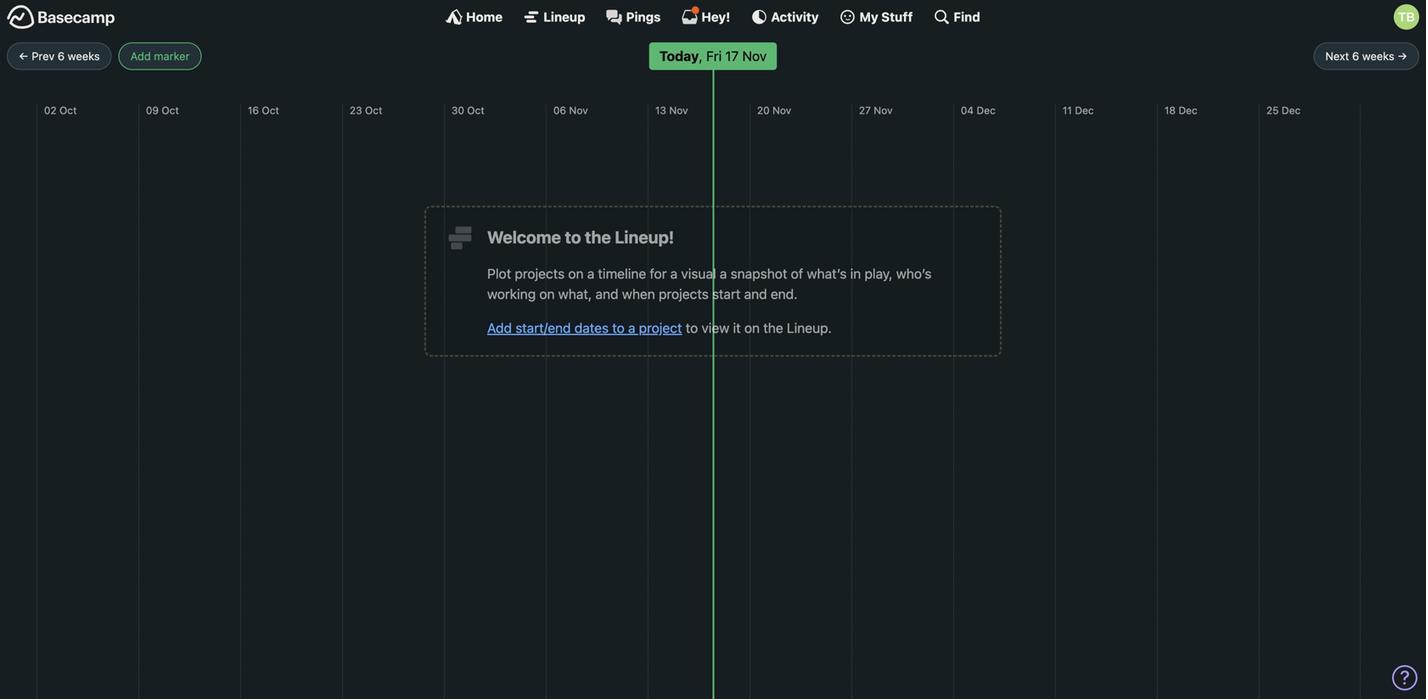 Task type: describe. For each thing, give the bounding box(es) containing it.
0 vertical spatial projects
[[515, 266, 565, 282]]

25 dec
[[1267, 105, 1301, 116]]

a up the what,
[[588, 266, 595, 282]]

lineup!
[[615, 227, 675, 247]]

of
[[791, 266, 804, 282]]

dates
[[575, 320, 609, 336]]

start/end
[[516, 320, 571, 336]]

my stuff button
[[840, 8, 913, 25]]

lineup
[[544, 9, 586, 24]]

nov for 13 nov
[[670, 105, 689, 116]]

20
[[758, 105, 770, 116]]

nov for 20 nov
[[773, 105, 792, 116]]

my
[[860, 9, 879, 24]]

←
[[19, 50, 29, 62]]

start
[[713, 286, 741, 302]]

23
[[350, 105, 362, 116]]

1 and from the left
[[596, 286, 619, 302]]

oct for 23 oct
[[365, 105, 383, 116]]

activity link
[[751, 8, 819, 25]]

what,
[[559, 286, 592, 302]]

pings button
[[606, 8, 661, 25]]

04
[[961, 105, 974, 116]]

prev
[[32, 50, 55, 62]]

11 dec
[[1063, 105, 1095, 116]]

lineup link
[[523, 8, 586, 25]]

who's
[[897, 266, 932, 282]]

dec for 18 dec
[[1179, 105, 1198, 116]]

stuff
[[882, 9, 913, 24]]

02
[[44, 105, 57, 116]]

activity
[[772, 9, 819, 24]]

1 vertical spatial on
[[540, 286, 555, 302]]

0 horizontal spatial to
[[565, 227, 581, 247]]

→
[[1398, 50, 1408, 62]]

1 vertical spatial projects
[[659, 286, 709, 302]]

09
[[146, 105, 159, 116]]

2 weeks from the left
[[1363, 50, 1395, 62]]

25
[[1267, 105, 1280, 116]]

2 and from the left
[[745, 286, 768, 302]]

snapshot
[[731, 266, 788, 282]]

30
[[452, 105, 465, 116]]

marker
[[154, 50, 190, 62]]

1 6 from the left
[[58, 50, 65, 62]]

27 nov
[[859, 105, 893, 116]]

a up start on the top
[[720, 266, 727, 282]]

today
[[660, 48, 699, 64]]

0 horizontal spatial the
[[585, 227, 611, 247]]

what's
[[807, 266, 847, 282]]

13 nov
[[656, 105, 689, 116]]

a right the for
[[671, 266, 678, 282]]

18 dec
[[1165, 105, 1198, 116]]

dec for 04 dec
[[977, 105, 996, 116]]

oct for 16 oct
[[262, 105, 279, 116]]

1 weeks from the left
[[68, 50, 100, 62]]

nov for 06 nov
[[569, 105, 588, 116]]

find
[[954, 9, 981, 24]]

my stuff
[[860, 9, 913, 24]]



Task type: locate. For each thing, give the bounding box(es) containing it.
2 horizontal spatial to
[[686, 320, 698, 336]]

pings
[[626, 9, 661, 24]]

2 vertical spatial on
[[745, 320, 760, 336]]

1 vertical spatial add
[[488, 320, 512, 336]]

oct for 09 oct
[[162, 105, 179, 116]]

add
[[130, 50, 151, 62], [488, 320, 512, 336]]

13
[[656, 105, 667, 116]]

nov for 27 nov
[[874, 105, 893, 116]]

home
[[466, 9, 503, 24]]

project
[[639, 320, 683, 336]]

nov right "06"
[[569, 105, 588, 116]]

oct for 30 oct
[[467, 105, 485, 116]]

1 horizontal spatial add
[[488, 320, 512, 336]]

6 right prev
[[58, 50, 65, 62]]

on up the what,
[[569, 266, 584, 282]]

30 oct
[[452, 105, 485, 116]]

09 oct
[[146, 105, 179, 116]]

23 oct
[[350, 105, 383, 116]]

oct right 16
[[262, 105, 279, 116]]

2 horizontal spatial on
[[745, 320, 760, 336]]

dec right 11
[[1076, 105, 1095, 116]]

0 horizontal spatial projects
[[515, 266, 565, 282]]

to
[[565, 227, 581, 247], [613, 320, 625, 336], [686, 320, 698, 336]]

and down snapshot
[[745, 286, 768, 302]]

0 horizontal spatial weeks
[[68, 50, 100, 62]]

3 oct from the left
[[262, 105, 279, 116]]

1 horizontal spatial to
[[613, 320, 625, 336]]

5 oct from the left
[[467, 105, 485, 116]]

add for add marker
[[130, 50, 151, 62]]

play,
[[865, 266, 893, 282]]

add marker
[[130, 50, 190, 62]]

4 oct from the left
[[365, 105, 383, 116]]

add marker link
[[119, 42, 202, 70]]

add left marker
[[130, 50, 151, 62]]

1 horizontal spatial projects
[[659, 286, 709, 302]]

projects down visual at the top of the page
[[659, 286, 709, 302]]

06 nov
[[554, 105, 588, 116]]

4 dec from the left
[[1282, 105, 1301, 116]]

dec right 18 on the right of the page
[[1179, 105, 1198, 116]]

the down end.
[[764, 320, 784, 336]]

tim burton image
[[1395, 4, 1420, 30]]

and
[[596, 286, 619, 302], [745, 286, 768, 302]]

1 horizontal spatial weeks
[[1363, 50, 1395, 62]]

2 nov from the left
[[670, 105, 689, 116]]

to right dates
[[613, 320, 625, 336]]

1 oct from the left
[[59, 105, 77, 116]]

welcome to the lineup!
[[488, 227, 675, 247]]

switch accounts image
[[7, 4, 116, 31]]

nov right 13
[[670, 105, 689, 116]]

16
[[248, 105, 259, 116]]

weeks right prev
[[68, 50, 100, 62]]

04 dec
[[961, 105, 996, 116]]

the
[[585, 227, 611, 247], [764, 320, 784, 336]]

hey! button
[[682, 6, 731, 25]]

11
[[1063, 105, 1073, 116]]

a left 'project'
[[629, 320, 636, 336]]

dec for 25 dec
[[1282, 105, 1301, 116]]

0 horizontal spatial add
[[130, 50, 151, 62]]

nov
[[569, 105, 588, 116], [670, 105, 689, 116], [773, 105, 792, 116], [874, 105, 893, 116]]

0 vertical spatial on
[[569, 266, 584, 282]]

3 nov from the left
[[773, 105, 792, 116]]

0 horizontal spatial and
[[596, 286, 619, 302]]

on left the what,
[[540, 286, 555, 302]]

for
[[650, 266, 667, 282]]

when
[[622, 286, 656, 302]]

in
[[851, 266, 862, 282]]

and down timeline
[[596, 286, 619, 302]]

3 dec from the left
[[1179, 105, 1198, 116]]

plot
[[488, 266, 512, 282]]

home link
[[446, 8, 503, 25]]

working
[[488, 286, 536, 302]]

06
[[554, 105, 567, 116]]

main element
[[0, 0, 1427, 33]]

on right it
[[745, 320, 760, 336]]

1 horizontal spatial the
[[764, 320, 784, 336]]

2 6 from the left
[[1353, 50, 1360, 62]]

6 right the next
[[1353, 50, 1360, 62]]

find button
[[934, 8, 981, 25]]

dec right 04 in the right top of the page
[[977, 105, 996, 116]]

0 vertical spatial the
[[585, 227, 611, 247]]

projects up working
[[515, 266, 565, 282]]

oct right the 23
[[365, 105, 383, 116]]

oct
[[59, 105, 77, 116], [162, 105, 179, 116], [262, 105, 279, 116], [365, 105, 383, 116], [467, 105, 485, 116]]

next
[[1326, 50, 1350, 62]]

on
[[569, 266, 584, 282], [540, 286, 555, 302], [745, 320, 760, 336]]

1 nov from the left
[[569, 105, 588, 116]]

weeks left the →
[[1363, 50, 1395, 62]]

it
[[734, 320, 741, 336]]

nov right 27 on the right of the page
[[874, 105, 893, 116]]

1 vertical spatial the
[[764, 320, 784, 336]]

the up timeline
[[585, 227, 611, 247]]

02 oct
[[44, 105, 77, 116]]

dec
[[977, 105, 996, 116], [1076, 105, 1095, 116], [1179, 105, 1198, 116], [1282, 105, 1301, 116]]

2 dec from the left
[[1076, 105, 1095, 116]]

0 vertical spatial add
[[130, 50, 151, 62]]

projects
[[515, 266, 565, 282], [659, 286, 709, 302]]

0 horizontal spatial 6
[[58, 50, 65, 62]]

0 horizontal spatial on
[[540, 286, 555, 302]]

6
[[58, 50, 65, 62], [1353, 50, 1360, 62]]

dec for 11 dec
[[1076, 105, 1095, 116]]

view
[[702, 320, 730, 336]]

oct right 02
[[59, 105, 77, 116]]

weeks
[[68, 50, 100, 62], [1363, 50, 1395, 62]]

end.
[[771, 286, 798, 302]]

to right welcome
[[565, 227, 581, 247]]

20 nov
[[758, 105, 792, 116]]

16 oct
[[248, 105, 279, 116]]

oct right 09
[[162, 105, 179, 116]]

welcome
[[488, 227, 561, 247]]

add start/end dates to a project to view it on the lineup.
[[488, 320, 832, 336]]

2 oct from the left
[[162, 105, 179, 116]]

to left view
[[686, 320, 698, 336]]

add down working
[[488, 320, 512, 336]]

hey!
[[702, 9, 731, 24]]

lineup.
[[787, 320, 832, 336]]

oct right 30
[[467, 105, 485, 116]]

add start/end dates to a project link
[[488, 320, 683, 336]]

27
[[859, 105, 871, 116]]

4 nov from the left
[[874, 105, 893, 116]]

dec right the 25
[[1282, 105, 1301, 116]]

a
[[588, 266, 595, 282], [671, 266, 678, 282], [720, 266, 727, 282], [629, 320, 636, 336]]

next 6 weeks →
[[1326, 50, 1408, 62]]

18
[[1165, 105, 1176, 116]]

1 horizontal spatial on
[[569, 266, 584, 282]]

1 dec from the left
[[977, 105, 996, 116]]

oct for 02 oct
[[59, 105, 77, 116]]

1 horizontal spatial and
[[745, 286, 768, 302]]

1 horizontal spatial 6
[[1353, 50, 1360, 62]]

timeline
[[598, 266, 647, 282]]

visual
[[682, 266, 717, 282]]

add for add start/end dates to a project to view it on the lineup.
[[488, 320, 512, 336]]

plot projects on a timeline for a visual a snapshot of what's in play, who's working on what, and when projects start and end.
[[488, 266, 932, 302]]

nov right 20
[[773, 105, 792, 116]]

← prev 6 weeks
[[19, 50, 100, 62]]



Task type: vqa. For each thing, say whether or not it's contained in the screenshot.
23
yes



